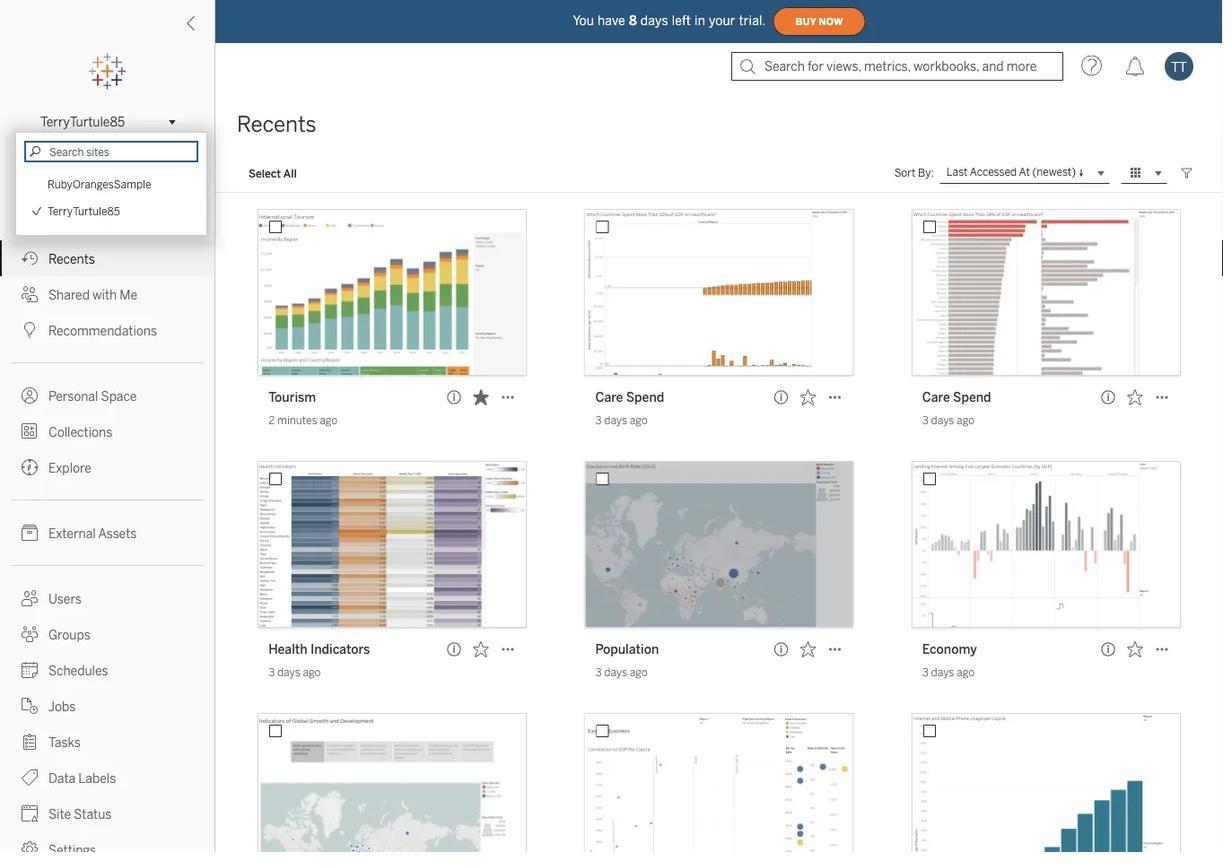 Task type: vqa. For each thing, say whether or not it's contained in the screenshot.
all dropdown button
no



Task type: locate. For each thing, give the bounding box(es) containing it.
0 horizontal spatial care spend
[[595, 390, 664, 405]]

by:
[[918, 166, 934, 179]]

care
[[595, 390, 623, 405], [922, 390, 950, 405]]

1 spend from the left
[[626, 390, 664, 405]]

last accessed at (newest) button
[[939, 162, 1110, 184]]

buy
[[796, 16, 816, 27]]

terryturtule85 for terryturtule85 link
[[48, 204, 120, 217]]

terryturtule85 inside popup button
[[40, 115, 125, 129]]

labels
[[78, 771, 116, 786]]

terryturtule85
[[40, 115, 125, 129], [48, 204, 120, 217]]

recents up select all button
[[237, 112, 317, 137]]

health
[[268, 642, 307, 657]]

(newest)
[[1032, 166, 1076, 179]]

shared
[[48, 288, 90, 302]]

site status link
[[0, 796, 214, 832]]

select all
[[249, 167, 297, 180]]

collections
[[48, 425, 112, 440]]

space
[[101, 389, 137, 404]]

1 vertical spatial terryturtule85
[[48, 204, 120, 217]]

personal space link
[[0, 378, 214, 414]]

terryturtule85 down 'home'
[[48, 204, 120, 217]]

0 horizontal spatial recents
[[48, 252, 95, 267]]

select
[[249, 167, 281, 180]]

8
[[629, 13, 637, 28]]

recents
[[237, 112, 317, 137], [48, 252, 95, 267]]

1 horizontal spatial recents
[[237, 112, 317, 137]]

0 horizontal spatial spend
[[626, 390, 664, 405]]

Search sites text field
[[24, 141, 198, 162]]

rubyorangessample
[[48, 177, 151, 190]]

spend
[[626, 390, 664, 405], [953, 390, 991, 405]]

0 horizontal spatial care
[[595, 390, 623, 405]]

terryturtule85 for terryturtule85 popup button
[[40, 115, 125, 129]]

jobs link
[[0, 688, 214, 724]]

shared with me link
[[0, 276, 214, 312]]

tasks link
[[0, 724, 214, 760]]

personal
[[48, 389, 98, 404]]

economy
[[922, 642, 977, 657]]

0 vertical spatial terryturtule85
[[40, 115, 125, 129]]

users link
[[0, 581, 214, 616]]

collections link
[[0, 414, 214, 450]]

tasks
[[48, 735, 81, 750]]

home link
[[0, 169, 214, 205]]

navigation panel element
[[0, 54, 214, 852]]

select all button
[[237, 162, 308, 184]]

at
[[1019, 166, 1030, 179]]

site
[[48, 807, 71, 822]]

recommendations link
[[0, 312, 214, 348]]

1 vertical spatial recents
[[48, 252, 95, 267]]

external assets
[[48, 526, 137, 541]]

me
[[120, 288, 137, 302]]

care spend
[[595, 390, 664, 405], [922, 390, 991, 405]]

have
[[598, 13, 625, 28]]

terryturtule85 up search sites text field
[[40, 115, 125, 129]]

personal space
[[48, 389, 137, 404]]

recents up shared
[[48, 252, 95, 267]]

last
[[946, 166, 968, 179]]

data
[[48, 771, 76, 786]]

accessed
[[970, 166, 1017, 179]]

sort
[[894, 166, 916, 179]]

all
[[283, 167, 297, 180]]

site status
[[48, 807, 112, 822]]

3 days ago
[[595, 414, 648, 427], [922, 414, 975, 427], [268, 666, 321, 679], [595, 666, 648, 679], [922, 666, 975, 679]]

grid view image
[[1128, 165, 1144, 181]]

jobs
[[48, 699, 76, 714]]

days
[[641, 13, 668, 28], [604, 414, 627, 427], [931, 414, 954, 427], [277, 666, 300, 679], [604, 666, 627, 679], [931, 666, 954, 679]]

list box
[[22, 165, 201, 230]]

data labels link
[[0, 760, 214, 796]]

shared with me
[[48, 288, 137, 302]]

ago
[[320, 414, 338, 427], [630, 414, 648, 427], [957, 414, 975, 427], [303, 666, 321, 679], [630, 666, 648, 679], [957, 666, 975, 679]]

explore
[[48, 461, 91, 476]]

you have 8 days left in your trial.
[[573, 13, 766, 28]]

1 horizontal spatial spend
[[953, 390, 991, 405]]

3
[[595, 414, 602, 427], [922, 414, 929, 427], [268, 666, 275, 679], [595, 666, 602, 679], [922, 666, 929, 679]]

1 horizontal spatial care spend
[[922, 390, 991, 405]]

1 horizontal spatial care
[[922, 390, 950, 405]]



Task type: describe. For each thing, give the bounding box(es) containing it.
2 care from the left
[[922, 390, 950, 405]]

1 care spend from the left
[[595, 390, 664, 405]]

2 care spend from the left
[[922, 390, 991, 405]]

external assets link
[[0, 515, 214, 551]]

terryturtule85 button
[[33, 111, 181, 133]]

assets
[[98, 526, 137, 541]]

groups link
[[0, 616, 214, 652]]

trial.
[[739, 13, 766, 28]]

favorites
[[48, 216, 100, 231]]

indicators
[[310, 642, 370, 657]]

data labels
[[48, 771, 116, 786]]

buy now
[[796, 16, 843, 27]]

favorites link
[[0, 205, 214, 240]]

external
[[48, 526, 96, 541]]

you
[[573, 13, 594, 28]]

home
[[48, 180, 83, 195]]

schedules
[[48, 664, 108, 678]]

buy now button
[[773, 7, 865, 36]]

your
[[709, 13, 735, 28]]

sort by:
[[894, 166, 934, 179]]

now
[[819, 16, 843, 27]]

population
[[595, 642, 659, 657]]

explore link
[[0, 450, 214, 485]]

status
[[74, 807, 112, 822]]

in
[[695, 13, 705, 28]]

with
[[93, 288, 117, 302]]

0 vertical spatial recents
[[237, 112, 317, 137]]

last accessed at (newest)
[[946, 166, 1076, 179]]

2
[[268, 414, 275, 427]]

2 spend from the left
[[953, 390, 991, 405]]

users
[[48, 592, 82, 607]]

1 care from the left
[[595, 390, 623, 405]]

recents inside "link"
[[48, 252, 95, 267]]

health indicators
[[268, 642, 370, 657]]

Search for views, metrics, workbooks, and more text field
[[731, 52, 1063, 81]]

2 minutes ago
[[268, 414, 338, 427]]

left
[[672, 13, 691, 28]]

list box containing rubyorangessample
[[22, 165, 201, 230]]

minutes
[[277, 414, 317, 427]]

terryturtule85 link
[[48, 197, 190, 224]]

main navigation. press the up and down arrow keys to access links. element
[[0, 169, 214, 852]]

schedules link
[[0, 652, 214, 688]]

recents link
[[0, 240, 214, 276]]

rubyorangessample link
[[48, 170, 190, 197]]

recommendations
[[48, 323, 157, 338]]

groups
[[48, 628, 90, 642]]

tourism
[[268, 390, 316, 405]]



